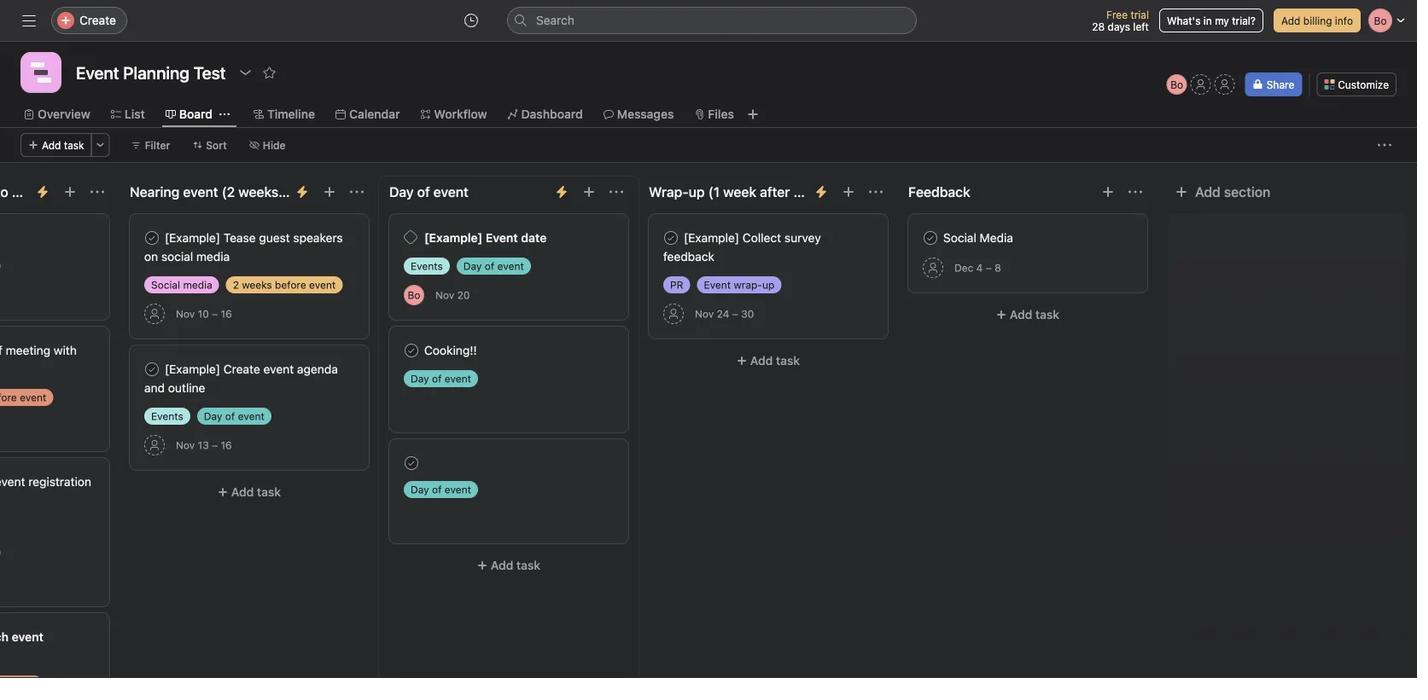 Task type: describe. For each thing, give the bounding box(es) containing it.
feedback
[[664, 250, 715, 264]]

free
[[1107, 9, 1128, 20]]

16 for social
[[221, 308, 232, 320]]

3 add task image from the left
[[1102, 185, 1115, 199]]

[example] event date
[[424, 231, 547, 245]]

to go)
[[282, 184, 320, 200]]

1 vertical spatial media
[[183, 279, 212, 291]]

social media
[[151, 279, 212, 291]]

days
[[1108, 20, 1131, 32]]

completed milestone image
[[404, 231, 418, 244]]

overview link
[[24, 105, 90, 124]]

nov 10 – 16
[[176, 308, 232, 320]]

0 vertical spatial bo button
[[1167, 74, 1188, 95]]

messages
[[617, 107, 674, 121]]

timeline link
[[254, 105, 315, 124]]

hide button
[[242, 133, 293, 157]]

[example] create event agenda and outline
[[144, 363, 338, 395]]

tab actions image
[[219, 109, 230, 120]]

pr
[[670, 279, 684, 291]]

more actions image
[[1378, 138, 1392, 152]]

0 horizontal spatial event
[[486, 231, 518, 245]]

add task image for day of event
[[582, 185, 596, 199]]

trial
[[1131, 9, 1149, 20]]

wrap-
[[734, 279, 763, 291]]

30
[[741, 308, 754, 320]]

[example] for up
[[684, 231, 740, 245]]

8
[[995, 262, 1002, 274]]

files link
[[695, 105, 734, 124]]

outline
[[168, 381, 205, 395]]

hide
[[263, 139, 286, 151]]

add task image for rules for pre-event (1 month to go) image
[[63, 185, 77, 199]]

date
[[521, 231, 547, 245]]

more section actions image for add task image for rules for pre-event (1 month to go) image
[[91, 185, 104, 199]]

24
[[717, 308, 730, 320]]

my
[[1215, 15, 1230, 26]]

0 horizontal spatial bo button
[[404, 285, 424, 306]]

workflow link
[[421, 105, 487, 124]]

tease
[[224, 231, 256, 245]]

more section actions image for add task image associated with rules for wrap-up (1 week after event) 'icon'
[[869, 185, 883, 199]]

search button
[[507, 7, 917, 34]]

speakers
[[293, 231, 343, 245]]

list link
[[111, 105, 145, 124]]

completed image for cooking!!
[[401, 341, 422, 361]]

bo for bo button to the left
[[408, 289, 421, 301]]

nov for [example] collect survey feedback
[[695, 308, 714, 320]]

13
[[198, 440, 209, 452]]

– left the 8
[[986, 262, 992, 274]]

sort button
[[185, 133, 235, 157]]

overview
[[38, 107, 90, 121]]

and
[[144, 381, 165, 395]]

search list box
[[507, 7, 917, 34]]

timeline image
[[31, 62, 51, 83]]

nov 13 – 16
[[176, 440, 232, 452]]

trial?
[[1232, 15, 1256, 26]]

search
[[536, 13, 575, 27]]

create inside create popup button
[[79, 13, 116, 27]]

what's in my trial?
[[1167, 15, 1256, 26]]

collect
[[743, 231, 782, 245]]

completed checkbox for [example] collect survey feedback
[[661, 228, 681, 249]]

sort
[[206, 139, 227, 151]]

wrap-up (1 week after event)
[[649, 184, 834, 200]]

completed checkbox for cooking!!
[[401, 341, 422, 361]]

free trial 28 days left
[[1092, 9, 1149, 32]]

completed checkbox for feedback
[[921, 228, 941, 249]]

add inside button
[[1196, 184, 1221, 200]]

20
[[457, 289, 470, 301]]

[example] collect survey feedback
[[664, 231, 821, 264]]

[example] inside the [example] create event agenda and outline
[[165, 363, 220, 377]]

nov left 20
[[436, 289, 455, 301]]

– for [example] collect survey feedback
[[733, 308, 739, 320]]

agenda
[[297, 363, 338, 377]]

board link
[[166, 105, 213, 124]]

add to starred image
[[263, 66, 276, 79]]

show options image
[[239, 66, 252, 79]]

in
[[1204, 15, 1212, 26]]

filter button
[[124, 133, 178, 157]]

rules for pre-event (1 month to go) image
[[36, 185, 50, 199]]

16 for outline
[[221, 440, 232, 452]]

completed checkbox for [example] create event agenda and outline
[[142, 360, 162, 380]]

events for [example] create event agenda and outline
[[151, 411, 183, 423]]

– for [example] tease guest speakers on social media
[[212, 308, 218, 320]]

messages link
[[604, 105, 674, 124]]

[example] for event
[[165, 231, 220, 245]]

files
[[708, 107, 734, 121]]

Completed milestone checkbox
[[404, 231, 418, 244]]

dec 4 – 8
[[955, 262, 1002, 274]]

feedback
[[909, 184, 971, 200]]

after event)
[[760, 184, 834, 200]]

create button
[[51, 7, 127, 34]]

board
[[179, 107, 213, 121]]

– for [example] create event agenda and outline
[[212, 440, 218, 452]]

share
[[1267, 79, 1295, 91]]

add tab image
[[746, 108, 760, 121]]

on
[[144, 250, 158, 264]]

nov 20
[[436, 289, 470, 301]]

completed checkbox for nearing event (2 weeks to go)
[[142, 228, 162, 249]]



Task type: locate. For each thing, give the bounding box(es) containing it.
add inside button
[[1282, 15, 1301, 26]]

[example] inside [example] collect survey feedback
[[684, 231, 740, 245]]

[example] right completed milestone image
[[424, 231, 483, 245]]

completed image
[[142, 228, 162, 249], [661, 228, 681, 249], [401, 341, 422, 361], [401, 453, 422, 474]]

event left date on the top left
[[486, 231, 518, 245]]

add section
[[1196, 184, 1271, 200]]

add task button
[[20, 133, 92, 157], [909, 300, 1148, 330], [649, 346, 888, 377], [130, 477, 369, 508], [389, 551, 629, 582]]

[example] up feedback
[[684, 231, 740, 245]]

more section actions image
[[91, 185, 104, 199], [610, 185, 623, 199], [869, 185, 883, 199], [1129, 185, 1143, 199]]

of
[[485, 260, 495, 272], [432, 373, 442, 385], [225, 411, 235, 423], [432, 484, 442, 496]]

1 16 from the top
[[221, 308, 232, 320]]

Completed checkbox
[[142, 228, 162, 249], [921, 228, 941, 249]]

completed image for social media
[[921, 228, 941, 249]]

event
[[486, 231, 518, 245], [704, 279, 731, 291]]

bo
[[1171, 79, 1184, 91], [408, 289, 421, 301]]

[example] tease guest speakers on social media
[[144, 231, 343, 264]]

of event
[[417, 184, 469, 200]]

16 right the 10
[[221, 308, 232, 320]]

0 vertical spatial weeks
[[239, 184, 279, 200]]

bo for the topmost bo button
[[1171, 79, 1184, 91]]

billing
[[1304, 15, 1333, 26]]

1 vertical spatial 16
[[221, 440, 232, 452]]

rules for wrap-up (1 week after event) image
[[815, 185, 828, 199]]

0 horizontal spatial create
[[79, 13, 116, 27]]

survey
[[785, 231, 821, 245]]

2 add task image from the left
[[842, 185, 856, 199]]

1 vertical spatial bo button
[[404, 285, 424, 306]]

list
[[125, 107, 145, 121]]

guest
[[259, 231, 290, 245]]

bo down what's
[[1171, 79, 1184, 91]]

add section button
[[1168, 177, 1278, 208]]

share button
[[1246, 73, 1303, 96]]

expand sidebar image
[[22, 14, 36, 27]]

events
[[411, 260, 443, 272], [151, 411, 183, 423]]

2 horizontal spatial add task image
[[1102, 185, 1115, 199]]

[example] inside [example] tease guest speakers on social media
[[165, 231, 220, 245]]

media inside [example] tease guest speakers on social media
[[196, 250, 230, 264]]

cooking!!
[[424, 344, 477, 358]]

bo button
[[1167, 74, 1188, 95], [404, 285, 424, 306]]

event
[[183, 184, 218, 200], [498, 260, 524, 272], [309, 279, 336, 291], [263, 363, 294, 377], [445, 373, 471, 385], [238, 411, 265, 423], [445, 484, 471, 496]]

1 vertical spatial social
[[151, 279, 180, 291]]

media
[[980, 231, 1014, 245]]

create down nov 10 – 16
[[224, 363, 260, 377]]

completed image
[[921, 228, 941, 249], [142, 360, 162, 380]]

dec
[[955, 262, 974, 274]]

customize
[[1338, 79, 1389, 91]]

0 vertical spatial 16
[[221, 308, 232, 320]]

events for [example] event date
[[411, 260, 443, 272]]

1 add task image from the left
[[323, 185, 336, 199]]

create right expand sidebar icon
[[79, 13, 116, 27]]

up down [example] collect survey feedback
[[763, 279, 775, 291]]

nov for [example] create event agenda and outline
[[176, 440, 195, 452]]

create inside the [example] create event agenda and outline
[[224, 363, 260, 377]]

0 vertical spatial completed image
[[921, 228, 941, 249]]

nearing
[[130, 184, 180, 200]]

1 horizontal spatial add task image
[[842, 185, 856, 199]]

0 horizontal spatial social
[[151, 279, 180, 291]]

social up dec
[[944, 231, 977, 245]]

3 more section actions image from the left
[[869, 185, 883, 199]]

0 horizontal spatial add task image
[[323, 185, 336, 199]]

10
[[198, 308, 209, 320]]

dashboard
[[521, 107, 583, 121]]

completed image for [example] create event agenda and outline
[[142, 360, 162, 380]]

Completed checkbox
[[661, 228, 681, 249], [401, 341, 422, 361], [142, 360, 162, 380], [401, 453, 422, 474]]

add task image for nearing event (2 weeks to go)
[[323, 185, 336, 199]]

0 horizontal spatial completed image
[[142, 360, 162, 380]]

wrap-
[[649, 184, 689, 200]]

add task image
[[63, 185, 77, 199], [842, 185, 856, 199], [1102, 185, 1115, 199]]

completed image for [example] collect survey feedback
[[661, 228, 681, 249]]

timeline
[[267, 107, 315, 121]]

day of event
[[389, 184, 469, 200]]

completed checkbox up the on
[[142, 228, 162, 249]]

completed checkbox down feedback
[[921, 228, 941, 249]]

1 vertical spatial up
[[763, 279, 775, 291]]

day of event
[[464, 260, 524, 272], [411, 373, 471, 385], [204, 411, 265, 423], [411, 484, 471, 496]]

2 more section actions image from the left
[[610, 185, 623, 199]]

0 vertical spatial social
[[944, 231, 977, 245]]

1 horizontal spatial create
[[224, 363, 260, 377]]

bo left nov 20 button
[[408, 289, 421, 301]]

calendar link
[[336, 105, 400, 124]]

[example] for of event
[[424, 231, 483, 245]]

1 horizontal spatial bo button
[[1167, 74, 1188, 95]]

4
[[977, 262, 983, 274]]

2 completed checkbox from the left
[[921, 228, 941, 249]]

add billing info button
[[1274, 9, 1361, 32]]

event up 24
[[704, 279, 731, 291]]

up left (1
[[689, 184, 705, 200]]

completed image up the and
[[142, 360, 162, 380]]

section
[[1224, 184, 1271, 200]]

28
[[1092, 20, 1105, 32]]

more section actions image for add task icon associated with day of event
[[610, 185, 623, 199]]

social
[[944, 231, 977, 245], [151, 279, 180, 291]]

completed image down feedback
[[921, 228, 941, 249]]

0 vertical spatial media
[[196, 250, 230, 264]]

0 vertical spatial event
[[486, 231, 518, 245]]

1 horizontal spatial completed checkbox
[[921, 228, 941, 249]]

0 horizontal spatial add task image
[[63, 185, 77, 199]]

event inside the [example] create event agenda and outline
[[263, 363, 294, 377]]

0 horizontal spatial events
[[151, 411, 183, 423]]

[example] up the outline
[[165, 363, 220, 377]]

dashboard link
[[508, 105, 583, 124]]

1 horizontal spatial event
[[704, 279, 731, 291]]

nov left the 10
[[176, 308, 195, 320]]

add task image
[[323, 185, 336, 199], [582, 185, 596, 199]]

[example] up social
[[165, 231, 220, 245]]

before
[[275, 279, 306, 291]]

customize button
[[1317, 73, 1397, 96]]

2 add task image from the left
[[582, 185, 596, 199]]

4 more section actions image from the left
[[1129, 185, 1143, 199]]

what's in my trial? button
[[1160, 9, 1264, 32]]

add task image right rules for day of event "icon"
[[582, 185, 596, 199]]

1 completed checkbox from the left
[[142, 228, 162, 249]]

social media
[[944, 231, 1014, 245]]

nov for [example] tease guest speakers on social media
[[176, 308, 195, 320]]

completed image for [example] tease guest speakers on social media
[[142, 228, 162, 249]]

1 vertical spatial event
[[704, 279, 731, 291]]

bo button left nov 20 button
[[404, 285, 424, 306]]

social for social media
[[944, 231, 977, 245]]

1 horizontal spatial events
[[411, 260, 443, 272]]

day
[[389, 184, 414, 200], [464, 260, 482, 272], [411, 373, 429, 385], [204, 411, 222, 423], [411, 484, 429, 496]]

1 vertical spatial bo
[[408, 289, 421, 301]]

nov left 13
[[176, 440, 195, 452]]

what's
[[1167, 15, 1201, 26]]

– right the 10
[[212, 308, 218, 320]]

social for social media
[[151, 279, 180, 291]]

left
[[1133, 20, 1149, 32]]

weeks right the "(2"
[[239, 184, 279, 200]]

event wrap-up
[[704, 279, 775, 291]]

events down the and
[[151, 411, 183, 423]]

1 horizontal spatial up
[[763, 279, 775, 291]]

– right 13
[[212, 440, 218, 452]]

0 horizontal spatial bo
[[408, 289, 421, 301]]

add billing info
[[1282, 15, 1354, 26]]

0 vertical spatial create
[[79, 13, 116, 27]]

rules for day of event image
[[555, 185, 569, 199]]

1 horizontal spatial bo
[[1171, 79, 1184, 91]]

nov 24 – 30
[[695, 308, 754, 320]]

more actions image
[[95, 140, 106, 150]]

16 right 13
[[221, 440, 232, 452]]

week
[[723, 184, 757, 200]]

None text field
[[72, 57, 230, 88]]

up
[[689, 184, 705, 200], [763, 279, 775, 291]]

1 more section actions image from the left
[[91, 185, 104, 199]]

filter
[[145, 139, 170, 151]]

media down tease
[[196, 250, 230, 264]]

0 vertical spatial events
[[411, 260, 443, 272]]

add task
[[42, 139, 84, 151], [1010, 308, 1060, 322], [751, 354, 800, 368], [231, 485, 281, 500], [491, 559, 541, 573]]

16
[[221, 308, 232, 320], [221, 440, 232, 452]]

rules for nearing event (2 weeks to go) image
[[295, 185, 309, 199]]

weeks right 2
[[242, 279, 272, 291]]

0 horizontal spatial up
[[689, 184, 705, 200]]

add task image for rules for wrap-up (1 week after event) 'icon'
[[842, 185, 856, 199]]

events down completed milestone image
[[411, 260, 443, 272]]

nov left 24
[[695, 308, 714, 320]]

(2
[[222, 184, 235, 200]]

add
[[1282, 15, 1301, 26], [42, 139, 61, 151], [1196, 184, 1221, 200], [1010, 308, 1033, 322], [751, 354, 773, 368], [231, 485, 254, 500], [491, 559, 514, 573]]

social
[[161, 250, 193, 264]]

1 vertical spatial weeks
[[242, 279, 272, 291]]

1 horizontal spatial completed image
[[921, 228, 941, 249]]

nov
[[436, 289, 455, 301], [176, 308, 195, 320], [695, 308, 714, 320], [176, 440, 195, 452]]

0 horizontal spatial completed checkbox
[[142, 228, 162, 249]]

nov 20 button
[[436, 289, 470, 301]]

info
[[1335, 15, 1354, 26]]

1 vertical spatial events
[[151, 411, 183, 423]]

1 add task image from the left
[[63, 185, 77, 199]]

1 vertical spatial create
[[224, 363, 260, 377]]

1 horizontal spatial social
[[944, 231, 977, 245]]

more section actions image
[[350, 185, 364, 199]]

history image
[[465, 14, 478, 27]]

media up the 10
[[183, 279, 212, 291]]

bo button down what's
[[1167, 74, 1188, 95]]

– right 24
[[733, 308, 739, 320]]

add task image left more section actions image
[[323, 185, 336, 199]]

calendar
[[349, 107, 400, 121]]

workflow
[[434, 107, 487, 121]]

1 vertical spatial completed image
[[142, 360, 162, 380]]

0 vertical spatial bo
[[1171, 79, 1184, 91]]

2 16 from the top
[[221, 440, 232, 452]]

[example]
[[165, 231, 220, 245], [424, 231, 483, 245], [684, 231, 740, 245], [165, 363, 220, 377]]

create
[[79, 13, 116, 27], [224, 363, 260, 377]]

nearing event (2 weeks to go)
[[130, 184, 320, 200]]

1 horizontal spatial add task image
[[582, 185, 596, 199]]

2
[[233, 279, 239, 291]]

0 vertical spatial up
[[689, 184, 705, 200]]

social down social
[[151, 279, 180, 291]]



Task type: vqa. For each thing, say whether or not it's contained in the screenshot.
Mark complete image in the connect electronics to the wing CELL's Task name text box
no



